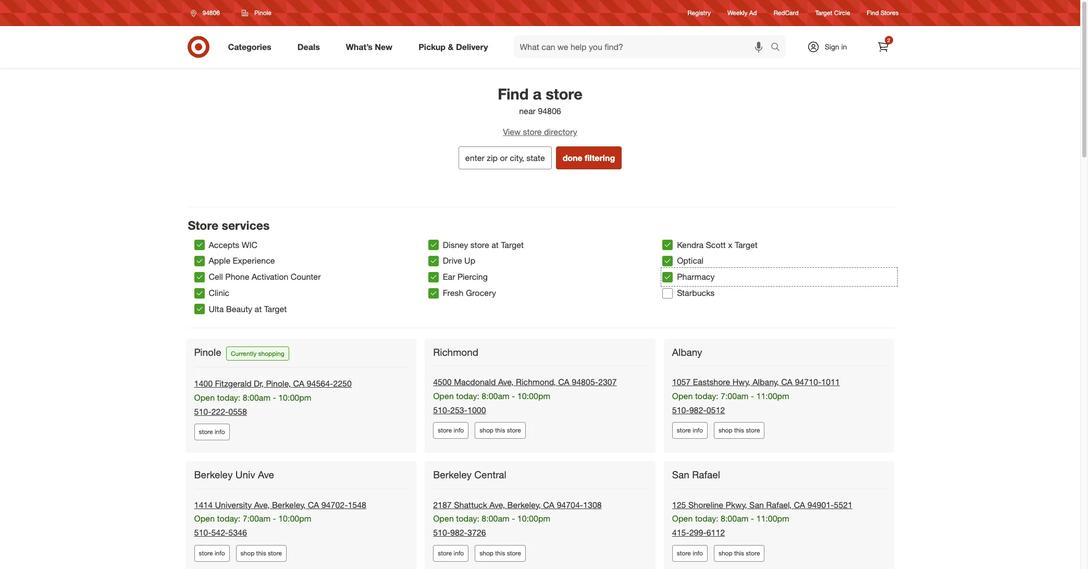 Task type: describe. For each thing, give the bounding box(es) containing it.
shop this store for san rafael
[[719, 549, 760, 557]]

directory
[[544, 127, 577, 137]]

eastshore
[[693, 377, 730, 387]]

info for pinole
[[215, 428, 225, 436]]

Fresh Grocery checkbox
[[428, 288, 439, 298]]

1414 university ave, berkeley, ca 94702-1548 link
[[194, 500, 366, 510]]

macdonald
[[454, 377, 496, 387]]

store down 222-
[[199, 428, 213, 436]]

cell
[[209, 272, 223, 282]]

san rafael link
[[672, 469, 722, 481]]

today: for albany
[[695, 391, 718, 401]]

cell phone activation counter
[[209, 272, 321, 282]]

near
[[519, 106, 536, 116]]

8:00am inside the 125 shoreline pkwy, san rafael, ca 94901-5521 open today: 8:00am - 11:00pm 415-299-6112
[[721, 514, 748, 524]]

2250
[[333, 378, 352, 389]]

- for richmond
[[512, 391, 515, 401]]

10:00pm for berkeley central
[[517, 514, 550, 524]]

done
[[563, 153, 582, 163]]

3726
[[467, 528, 486, 538]]

Drive Up checkbox
[[428, 256, 439, 266]]

What can we help you find? suggestions appear below search field
[[514, 35, 773, 58]]

94806 button
[[184, 4, 231, 22]]

at for beauty
[[255, 304, 262, 314]]

what's
[[346, 41, 373, 52]]

pkwy,
[[726, 500, 747, 510]]

info for richmond
[[454, 427, 464, 434]]

- for albany
[[751, 391, 754, 401]]

store info for richmond
[[438, 427, 464, 434]]

sign
[[825, 42, 839, 51]]

542-
[[211, 528, 228, 538]]

415-299-6112 link
[[672, 528, 725, 538]]

ca for berkeley central
[[543, 500, 554, 510]]

store inside the find a store near 94806
[[546, 84, 583, 103]]

albany
[[672, 346, 702, 358]]

weekly
[[727, 9, 747, 17]]

store info link for pinole
[[194, 424, 230, 441]]

deals link
[[289, 35, 333, 58]]

richmond
[[433, 346, 478, 358]]

store right view in the top of the page
[[523, 127, 542, 137]]

1 vertical spatial pinole
[[194, 346, 221, 358]]

ave, for berkeley univ ave
[[254, 500, 270, 510]]

berkeley for berkeley univ ave
[[194, 469, 233, 481]]

0512
[[706, 405, 725, 415]]

store services
[[188, 218, 270, 232]]

university
[[215, 500, 252, 510]]

94805-
[[572, 377, 598, 387]]

store down the 125 shoreline pkwy, san rafael, ca 94901-5521 open today: 8:00am - 11:00pm 415-299-6112
[[746, 549, 760, 557]]

today: for berkeley central
[[456, 514, 479, 524]]

Apple Experience checkbox
[[194, 256, 205, 266]]

ave, for berkeley central
[[489, 500, 505, 510]]

info for albany
[[693, 427, 703, 434]]

299-
[[689, 528, 706, 538]]

info for berkeley univ ave
[[215, 549, 225, 557]]

state
[[526, 153, 545, 163]]

store down 510-982-0512 link on the right of the page
[[677, 427, 691, 434]]

4500 macdonald ave, richmond, ca 94805-2307 link
[[433, 377, 617, 387]]

Starbucks checkbox
[[662, 288, 673, 298]]

8:00am for berkeley central
[[482, 514, 509, 524]]

982- for albany
[[689, 405, 706, 415]]

find stores
[[867, 9, 899, 17]]

berkeley, for berkeley central
[[507, 500, 541, 510]]

pickup
[[419, 41, 446, 52]]

albany,
[[753, 377, 779, 387]]

10:00pm for pinole
[[278, 392, 311, 403]]

categories
[[228, 41, 271, 52]]

ulta
[[209, 304, 224, 314]]

dr,
[[254, 378, 264, 389]]

ca inside the 125 shoreline pkwy, san rafael, ca 94901-5521 open today: 8:00am - 11:00pm 415-299-6112
[[794, 500, 805, 510]]

fresh grocery
[[443, 288, 496, 298]]

in
[[841, 42, 847, 51]]

today: inside the 125 shoreline pkwy, san rafael, ca 94901-5521 open today: 8:00am - 11:00pm 415-299-6112
[[695, 514, 718, 524]]

open for albany
[[672, 391, 693, 401]]

store inside group
[[470, 239, 489, 250]]

store down 4500 macdonald ave, richmond, ca 94805-2307 open today: 8:00am - 10:00pm 510-253-1000
[[507, 427, 521, 434]]

fresh
[[443, 288, 464, 298]]

94806 inside dropdown button
[[202, 9, 220, 17]]

hwy,
[[733, 377, 750, 387]]

target for ulta beauty at target
[[264, 304, 287, 314]]

drive up
[[443, 256, 475, 266]]

pinole,
[[266, 378, 291, 389]]

store down 510-982-3726 link
[[438, 549, 452, 557]]

ca for albany
[[781, 377, 793, 387]]

stores
[[881, 9, 899, 17]]

store down the 415-
[[677, 549, 691, 557]]

11:00pm inside the 125 shoreline pkwy, san rafael, ca 94901-5521 open today: 8:00am - 11:00pm 415-299-6112
[[756, 514, 789, 524]]

counter
[[291, 272, 321, 282]]

san rafael
[[672, 469, 720, 481]]

circle
[[834, 9, 850, 17]]

a
[[533, 84, 541, 103]]

ear piercing
[[443, 272, 488, 282]]

510- for richmond
[[433, 405, 450, 415]]

san inside the 125 shoreline pkwy, san rafael, ca 94901-5521 open today: 8:00am - 11:00pm 415-299-6112
[[749, 500, 764, 510]]

info for berkeley central
[[454, 549, 464, 557]]

richmond,
[[516, 377, 556, 387]]

shop this store for berkeley central
[[480, 549, 521, 557]]

wic
[[242, 239, 258, 250]]

510-222-0558 link
[[194, 406, 247, 417]]

125 shoreline pkwy, san rafael, ca 94901-5521 open today: 8:00am - 11:00pm 415-299-6112
[[672, 500, 852, 538]]

8:00am for pinole
[[243, 392, 270, 403]]

view
[[503, 127, 521, 137]]

shop this store button for albany
[[714, 422, 765, 439]]

&
[[448, 41, 454, 52]]

ca for pinole
[[293, 378, 304, 389]]

Cell Phone Activation Counter checkbox
[[194, 272, 205, 282]]

weekly ad link
[[727, 9, 757, 17]]

kendra scott x target
[[677, 239, 758, 250]]

pinole inside pinole "dropdown button"
[[254, 9, 271, 17]]

shoreline
[[688, 500, 723, 510]]

- for berkeley central
[[512, 514, 515, 524]]

shop this store for richmond
[[480, 427, 521, 434]]

94901-
[[807, 500, 834, 510]]

rafael,
[[766, 500, 792, 510]]

5521
[[834, 500, 852, 510]]

disney store at target
[[443, 239, 524, 250]]

apple
[[209, 256, 230, 266]]

univ
[[235, 469, 255, 481]]

target circle link
[[815, 9, 850, 17]]

fitzgerald
[[215, 378, 252, 389]]

shop this store button for san rafael
[[714, 545, 765, 562]]

find for a
[[498, 84, 529, 103]]

94702-
[[321, 500, 348, 510]]

piercing
[[457, 272, 488, 282]]

enter zip or city, state button
[[458, 146, 552, 169]]

253-
[[450, 405, 467, 415]]

982- for berkeley central
[[450, 528, 467, 538]]

ave
[[258, 469, 274, 481]]

Optical checkbox
[[662, 256, 673, 266]]

today: for berkeley univ ave
[[217, 514, 240, 524]]

510-253-1000 link
[[433, 405, 486, 415]]

currently
[[231, 350, 256, 357]]

Accepts WIC checkbox
[[194, 240, 205, 250]]

pinole button
[[235, 4, 278, 22]]

2 link
[[872, 35, 894, 58]]

beauty
[[226, 304, 252, 314]]

store down the 2187 shattuck ave, berkeley, ca 94704-1308 open today: 8:00am - 10:00pm 510-982-3726
[[507, 549, 521, 557]]

125 shoreline pkwy, san rafael, ca 94901-5521 link
[[672, 500, 852, 510]]

find a store near 94806
[[498, 84, 583, 116]]

10:00pm for richmond
[[517, 391, 550, 401]]

1057
[[672, 377, 691, 387]]

510-542-5346 link
[[194, 528, 247, 538]]

Ulta Beauty at Target checkbox
[[194, 304, 205, 314]]

- for berkeley univ ave
[[273, 514, 276, 524]]

shop this store for berkeley univ ave
[[241, 549, 282, 557]]



Task type: locate. For each thing, give the bounding box(es) containing it.
shop this store button for richmond
[[475, 422, 526, 439]]

0 horizontal spatial berkeley
[[194, 469, 233, 481]]

store info link for san rafael
[[672, 545, 708, 562]]

ave, inside 1414 university ave, berkeley, ca 94702-1548 open today: 7:00am - 10:00pm 510-542-5346
[[254, 500, 270, 510]]

0 vertical spatial 11:00pm
[[756, 391, 789, 401]]

store info link down 222-
[[194, 424, 230, 441]]

94806 left pinole "dropdown button"
[[202, 9, 220, 17]]

ca inside the 2187 shattuck ave, berkeley, ca 94704-1308 open today: 8:00am - 10:00pm 510-982-3726
[[543, 500, 554, 510]]

berkeley up 2187
[[433, 469, 472, 481]]

san
[[672, 469, 689, 481], [749, 500, 764, 510]]

- down 1057 eastshore hwy, albany, ca 94710-1011 link
[[751, 391, 754, 401]]

Clinic checkbox
[[194, 288, 205, 298]]

today: down macdonald
[[456, 391, 479, 401]]

store down 253-
[[438, 427, 452, 434]]

store info down 253-
[[438, 427, 464, 434]]

info down 253-
[[454, 427, 464, 434]]

store info down 222-
[[199, 428, 225, 436]]

982- down eastshore
[[689, 405, 706, 415]]

open inside 4500 macdonald ave, richmond, ca 94805-2307 open today: 8:00am - 10:00pm 510-253-1000
[[433, 391, 454, 401]]

7:00am for albany
[[721, 391, 748, 401]]

store info down 542-
[[199, 549, 225, 557]]

ca right pinole,
[[293, 378, 304, 389]]

1414
[[194, 500, 213, 510]]

view store directory link
[[175, 126, 905, 138]]

delivery
[[456, 41, 488, 52]]

info down 510-982-0512 link on the right of the page
[[693, 427, 703, 434]]

open inside 1057 eastshore hwy, albany, ca 94710-1011 open today: 7:00am - 11:00pm 510-982-0512
[[672, 391, 693, 401]]

510- inside 1414 university ave, berkeley, ca 94702-1548 open today: 7:00am - 10:00pm 510-542-5346
[[194, 528, 211, 538]]

1057 eastshore hwy, albany, ca 94710-1011 open today: 7:00am - 11:00pm 510-982-0512
[[672, 377, 840, 415]]

today: inside 1400 fitzgerald dr, pinole, ca 94564-2250 open today: 8:00am - 10:00pm 510-222-0558
[[217, 392, 240, 403]]

1000
[[467, 405, 486, 415]]

ca inside 1400 fitzgerald dr, pinole, ca 94564-2250 open today: 8:00am - 10:00pm 510-222-0558
[[293, 378, 304, 389]]

10:00pm down 2187 shattuck ave, berkeley, ca 94704-1308 link
[[517, 514, 550, 524]]

125
[[672, 500, 686, 510]]

ave, for richmond
[[498, 377, 514, 387]]

target for disney store at target
[[501, 239, 524, 250]]

shop this store button down 3726
[[475, 545, 526, 562]]

shop down the 0512
[[719, 427, 732, 434]]

Pharmacy checkbox
[[662, 272, 673, 282]]

pickup & delivery link
[[410, 35, 501, 58]]

at right beauty in the left bottom of the page
[[255, 304, 262, 314]]

shop this store down '1000'
[[480, 427, 521, 434]]

store info for pinole
[[199, 428, 225, 436]]

info down the '299-'
[[693, 549, 703, 557]]

shop this store for albany
[[719, 427, 760, 434]]

at right disney
[[492, 239, 499, 250]]

shop this store button down the 0512
[[714, 422, 765, 439]]

0 vertical spatial 7:00am
[[721, 391, 748, 401]]

city,
[[510, 153, 524, 163]]

store info for san rafael
[[677, 549, 703, 557]]

1 horizontal spatial find
[[867, 9, 879, 17]]

today: down eastshore
[[695, 391, 718, 401]]

open inside the 2187 shattuck ave, berkeley, ca 94704-1308 open today: 8:00am - 10:00pm 510-982-3726
[[433, 514, 454, 524]]

this down the 125 shoreline pkwy, san rafael, ca 94901-5521 open today: 8:00am - 11:00pm 415-299-6112
[[734, 549, 744, 557]]

what's new
[[346, 41, 392, 52]]

today: inside the 2187 shattuck ave, berkeley, ca 94704-1308 open today: 8:00am - 10:00pm 510-982-3726
[[456, 514, 479, 524]]

shop for richmond
[[480, 427, 493, 434]]

today: down the university
[[217, 514, 240, 524]]

store info link for berkeley univ ave
[[194, 545, 230, 562]]

10:00pm down '1414 university ave, berkeley, ca 94702-1548' link
[[278, 514, 311, 524]]

shop down 3726
[[480, 549, 493, 557]]

510- for berkeley central
[[433, 528, 450, 538]]

ca right albany,
[[781, 377, 793, 387]]

0 vertical spatial 982-
[[689, 405, 706, 415]]

11:00pm down rafael,
[[756, 514, 789, 524]]

find up near at the top of page
[[498, 84, 529, 103]]

berkeley univ ave link
[[194, 469, 276, 481]]

2 11:00pm from the top
[[756, 514, 789, 524]]

berkeley, left the 94704-
[[507, 500, 541, 510]]

redcard
[[774, 9, 799, 17]]

ca for berkeley univ ave
[[308, 500, 319, 510]]

central
[[474, 469, 506, 481]]

shop down '1000'
[[480, 427, 493, 434]]

0 vertical spatial at
[[492, 239, 499, 250]]

store info link down 253-
[[433, 422, 469, 439]]

1 vertical spatial 11:00pm
[[756, 514, 789, 524]]

1011
[[821, 377, 840, 387]]

albany link
[[672, 346, 704, 358]]

this for berkeley central
[[495, 549, 505, 557]]

- inside 1057 eastshore hwy, albany, ca 94710-1011 open today: 7:00am - 11:00pm 510-982-0512
[[751, 391, 754, 401]]

this for berkeley univ ave
[[256, 549, 266, 557]]

berkeley up 1414
[[194, 469, 233, 481]]

open inside the 125 shoreline pkwy, san rafael, ca 94901-5521 open today: 8:00am - 11:00pm 415-299-6112
[[672, 514, 693, 524]]

ave, left richmond,
[[498, 377, 514, 387]]

berkeley
[[194, 469, 233, 481], [433, 469, 472, 481]]

94564-
[[307, 378, 333, 389]]

0 vertical spatial san
[[672, 469, 689, 481]]

8:00am inside the 2187 shattuck ave, berkeley, ca 94704-1308 open today: 8:00am - 10:00pm 510-982-3726
[[482, 514, 509, 524]]

today: down fitzgerald
[[217, 392, 240, 403]]

today: for richmond
[[456, 391, 479, 401]]

Ear Piercing checkbox
[[428, 272, 439, 282]]

shop for san rafael
[[719, 549, 732, 557]]

2187 shattuck ave, berkeley, ca 94704-1308 open today: 8:00am - 10:00pm 510-982-3726
[[433, 500, 602, 538]]

pinole up categories link
[[254, 9, 271, 17]]

7:00am inside 1414 university ave, berkeley, ca 94702-1548 open today: 7:00am - 10:00pm 510-542-5346
[[243, 514, 270, 524]]

apple experience
[[209, 256, 275, 266]]

store down 542-
[[199, 549, 213, 557]]

registry link
[[688, 9, 711, 17]]

982-
[[689, 405, 706, 415], [450, 528, 467, 538]]

berkeley central
[[433, 469, 506, 481]]

0 horizontal spatial 7:00am
[[243, 514, 270, 524]]

10:00pm inside 1414 university ave, berkeley, ca 94702-1548 open today: 7:00am - 10:00pm 510-542-5346
[[278, 514, 311, 524]]

store services group
[[194, 237, 897, 317]]

shop this store button for berkeley univ ave
[[236, 545, 287, 562]]

10:00pm down richmond,
[[517, 391, 550, 401]]

8:00am for richmond
[[482, 391, 509, 401]]

services
[[222, 218, 270, 232]]

drive
[[443, 256, 462, 266]]

info down 510-982-3726 link
[[454, 549, 464, 557]]

shop for berkeley univ ave
[[241, 549, 254, 557]]

1308
[[583, 500, 602, 510]]

1 vertical spatial 94806
[[538, 106, 561, 116]]

store up up
[[470, 239, 489, 250]]

store info link for richmond
[[433, 422, 469, 439]]

filtering
[[585, 153, 615, 163]]

0 horizontal spatial pinole
[[194, 346, 221, 358]]

ave, right shattuck
[[489, 500, 505, 510]]

berkeley, inside the 2187 shattuck ave, berkeley, ca 94704-1308 open today: 8:00am - 10:00pm 510-982-3726
[[507, 500, 541, 510]]

ave,
[[498, 377, 514, 387], [254, 500, 270, 510], [489, 500, 505, 510]]

kendra
[[677, 239, 703, 250]]

store info for berkeley central
[[438, 549, 464, 557]]

this down 4500 macdonald ave, richmond, ca 94805-2307 open today: 8:00am - 10:00pm 510-253-1000
[[495, 427, 505, 434]]

0 horizontal spatial san
[[672, 469, 689, 481]]

store down 1057 eastshore hwy, albany, ca 94710-1011 open today: 7:00am - 11:00pm 510-982-0512
[[746, 427, 760, 434]]

1 11:00pm from the top
[[756, 391, 789, 401]]

510-982-0512 link
[[672, 405, 725, 415]]

ca left 94805-
[[558, 377, 569, 387]]

ad
[[749, 9, 757, 17]]

info for san rafael
[[693, 549, 703, 557]]

shop this store
[[480, 427, 521, 434], [719, 427, 760, 434], [241, 549, 282, 557], [480, 549, 521, 557], [719, 549, 760, 557]]

- down 1400 fitzgerald dr, pinole, ca 94564-2250 link
[[273, 392, 276, 403]]

find stores link
[[867, 9, 899, 17]]

store info for albany
[[677, 427, 703, 434]]

experience
[[233, 256, 275, 266]]

find inside the find a store near 94806
[[498, 84, 529, 103]]

san right pkwy,
[[749, 500, 764, 510]]

store info link for berkeley central
[[433, 545, 469, 562]]

open down 2187
[[433, 514, 454, 524]]

open for pinole
[[194, 392, 215, 403]]

10:00pm down pinole,
[[278, 392, 311, 403]]

berkeley univ ave
[[194, 469, 274, 481]]

accepts wic
[[209, 239, 258, 250]]

10:00pm inside 1400 fitzgerald dr, pinole, ca 94564-2250 open today: 8:00am - 10:00pm 510-222-0558
[[278, 392, 311, 403]]

0 horizontal spatial 94806
[[202, 9, 220, 17]]

- inside the 2187 shattuck ave, berkeley, ca 94704-1308 open today: 8:00am - 10:00pm 510-982-3726
[[512, 514, 515, 524]]

store info for berkeley univ ave
[[199, 549, 225, 557]]

info down 542-
[[215, 549, 225, 557]]

san left rafael
[[672, 469, 689, 481]]

1 horizontal spatial berkeley,
[[507, 500, 541, 510]]

store info link for albany
[[672, 422, 708, 439]]

accepts
[[209, 239, 239, 250]]

shop this store button for berkeley central
[[475, 545, 526, 562]]

1 vertical spatial find
[[498, 84, 529, 103]]

1 horizontal spatial 7:00am
[[721, 391, 748, 401]]

store
[[188, 218, 218, 232]]

94806
[[202, 9, 220, 17], [538, 106, 561, 116]]

- inside 4500 macdonald ave, richmond, ca 94805-2307 open today: 8:00am - 10:00pm 510-253-1000
[[512, 391, 515, 401]]

shop down 6112
[[719, 549, 732, 557]]

- for pinole
[[273, 392, 276, 403]]

pharmacy
[[677, 272, 715, 282]]

1 horizontal spatial berkeley
[[433, 469, 472, 481]]

berkeley, inside 1414 university ave, berkeley, ca 94702-1548 open today: 7:00am - 10:00pm 510-542-5346
[[272, 500, 305, 510]]

starbucks
[[677, 288, 715, 298]]

open for richmond
[[433, 391, 454, 401]]

today: down shattuck
[[456, 514, 479, 524]]

510- for albany
[[672, 405, 689, 415]]

8:00am inside 1400 fitzgerald dr, pinole, ca 94564-2250 open today: 8:00am - 10:00pm 510-222-0558
[[243, 392, 270, 403]]

x
[[728, 239, 732, 250]]

510- inside the 2187 shattuck ave, berkeley, ca 94704-1308 open today: 8:00am - 10:00pm 510-982-3726
[[433, 528, 450, 538]]

1 horizontal spatial pinole
[[254, 9, 271, 17]]

ca
[[558, 377, 569, 387], [781, 377, 793, 387], [293, 378, 304, 389], [308, 500, 319, 510], [543, 500, 554, 510], [794, 500, 805, 510]]

ave, inside the 2187 shattuck ave, berkeley, ca 94704-1308 open today: 8:00am - 10:00pm 510-982-3726
[[489, 500, 505, 510]]

510- down 4500
[[433, 405, 450, 415]]

store down 1414 university ave, berkeley, ca 94702-1548 open today: 7:00am - 10:00pm 510-542-5346
[[268, 549, 282, 557]]

1548
[[348, 500, 366, 510]]

- down 125 shoreline pkwy, san rafael, ca 94901-5521 link
[[751, 514, 754, 524]]

berkeley, for berkeley univ ave
[[272, 500, 305, 510]]

open for berkeley central
[[433, 514, 454, 524]]

open inside 1414 university ave, berkeley, ca 94702-1548 open today: 7:00am - 10:00pm 510-542-5346
[[194, 514, 215, 524]]

982- inside the 2187 shattuck ave, berkeley, ca 94704-1308 open today: 8:00am - 10:00pm 510-982-3726
[[450, 528, 467, 538]]

shop this store down 5346
[[241, 549, 282, 557]]

done filtering
[[563, 153, 615, 163]]

510- inside 4500 macdonald ave, richmond, ca 94805-2307 open today: 8:00am - 10:00pm 510-253-1000
[[433, 405, 450, 415]]

this down 1057 eastshore hwy, albany, ca 94710-1011 open today: 7:00am - 11:00pm 510-982-0512
[[734, 427, 744, 434]]

1 horizontal spatial 94806
[[538, 106, 561, 116]]

shattuck
[[454, 500, 487, 510]]

- inside 1400 fitzgerald dr, pinole, ca 94564-2250 open today: 8:00am - 10:00pm 510-222-0558
[[273, 392, 276, 403]]

0 horizontal spatial at
[[255, 304, 262, 314]]

222-
[[211, 406, 228, 417]]

7:00am up 5346
[[243, 514, 270, 524]]

berkeley central link
[[433, 469, 508, 481]]

shop this store down 3726
[[480, 549, 521, 557]]

shop
[[480, 427, 493, 434], [719, 427, 732, 434], [241, 549, 254, 557], [480, 549, 493, 557], [719, 549, 732, 557]]

shop this store down 6112
[[719, 549, 760, 557]]

open for berkeley univ ave
[[194, 514, 215, 524]]

this for richmond
[[495, 427, 505, 434]]

activation
[[252, 272, 288, 282]]

ca inside 1414 university ave, berkeley, ca 94702-1548 open today: 7:00am - 10:00pm 510-542-5346
[[308, 500, 319, 510]]

ca inside 4500 macdonald ave, richmond, ca 94805-2307 open today: 8:00am - 10:00pm 510-253-1000
[[558, 377, 569, 387]]

this for albany
[[734, 427, 744, 434]]

store info link down the '299-'
[[672, 545, 708, 562]]

982- inside 1057 eastshore hwy, albany, ca 94710-1011 open today: 7:00am - 11:00pm 510-982-0512
[[689, 405, 706, 415]]

510- down 2187
[[433, 528, 450, 538]]

0 horizontal spatial 982-
[[450, 528, 467, 538]]

94806 inside the find a store near 94806
[[538, 106, 561, 116]]

at for store
[[492, 239, 499, 250]]

7:00am down hwy,
[[721, 391, 748, 401]]

ave, inside 4500 macdonald ave, richmond, ca 94805-2307 open today: 8:00am - 10:00pm 510-253-1000
[[498, 377, 514, 387]]

shop this store button down '1000'
[[475, 422, 526, 439]]

ca right rafael,
[[794, 500, 805, 510]]

find left stores
[[867, 9, 879, 17]]

shop for albany
[[719, 427, 732, 434]]

510- down 1057
[[672, 405, 689, 415]]

0 horizontal spatial berkeley,
[[272, 500, 305, 510]]

pinole
[[254, 9, 271, 17], [194, 346, 221, 358]]

- down 2187 shattuck ave, berkeley, ca 94704-1308 link
[[512, 514, 515, 524]]

pinole up 1400
[[194, 346, 221, 358]]

510- for pinole
[[194, 406, 211, 417]]

open up the 415-
[[672, 514, 693, 524]]

510- inside 1057 eastshore hwy, albany, ca 94710-1011 open today: 7:00am - 11:00pm 510-982-0512
[[672, 405, 689, 415]]

open inside 1400 fitzgerald dr, pinole, ca 94564-2250 open today: 8:00am - 10:00pm 510-222-0558
[[194, 392, 215, 403]]

1 berkeley from the left
[[194, 469, 233, 481]]

Disney store at Target checkbox
[[428, 240, 439, 250]]

rafael
[[692, 469, 720, 481]]

store info link down 542-
[[194, 545, 230, 562]]

info down 222-
[[215, 428, 225, 436]]

2 berkeley from the left
[[433, 469, 472, 481]]

weekly ad
[[727, 9, 757, 17]]

today: inside 4500 macdonald ave, richmond, ca 94805-2307 open today: 8:00am - 10:00pm 510-253-1000
[[456, 391, 479, 401]]

store info down 510-982-3726 link
[[438, 549, 464, 557]]

0 vertical spatial pinole
[[254, 9, 271, 17]]

this down 1414 university ave, berkeley, ca 94702-1548 open today: 7:00am - 10:00pm 510-542-5346
[[256, 549, 266, 557]]

8:00am up '1000'
[[482, 391, 509, 401]]

1 horizontal spatial 982-
[[689, 405, 706, 415]]

11:00pm inside 1057 eastshore hwy, albany, ca 94710-1011 open today: 7:00am - 11:00pm 510-982-0512
[[756, 391, 789, 401]]

grocery
[[466, 288, 496, 298]]

disney
[[443, 239, 468, 250]]

target circle
[[815, 9, 850, 17]]

up
[[464, 256, 475, 266]]

0 horizontal spatial find
[[498, 84, 529, 103]]

shop for berkeley central
[[480, 549, 493, 557]]

2 berkeley, from the left
[[507, 500, 541, 510]]

2187
[[433, 500, 452, 510]]

510- down 1400
[[194, 406, 211, 417]]

1 vertical spatial at
[[255, 304, 262, 314]]

1 horizontal spatial at
[[492, 239, 499, 250]]

today: down shoreline
[[695, 514, 718, 524]]

shop this store button down 5346
[[236, 545, 287, 562]]

target for kendra scott x target
[[735, 239, 758, 250]]

10:00pm inside the 2187 shattuck ave, berkeley, ca 94704-1308 open today: 8:00am - 10:00pm 510-982-3726
[[517, 514, 550, 524]]

0 vertical spatial find
[[867, 9, 879, 17]]

store info link down 510-982-0512 link on the right of the page
[[672, 422, 708, 439]]

ulta beauty at target
[[209, 304, 287, 314]]

1 horizontal spatial san
[[749, 500, 764, 510]]

phone
[[225, 272, 249, 282]]

1 vertical spatial 7:00am
[[243, 514, 270, 524]]

7:00am inside 1057 eastshore hwy, albany, ca 94710-1011 open today: 7:00am - 11:00pm 510-982-0512
[[721, 391, 748, 401]]

- inside 1414 university ave, berkeley, ca 94702-1548 open today: 7:00am - 10:00pm 510-542-5346
[[273, 514, 276, 524]]

open down 4500
[[433, 391, 454, 401]]

510- down 1414
[[194, 528, 211, 538]]

10:00pm for berkeley univ ave
[[278, 514, 311, 524]]

7:00am for berkeley univ ave
[[243, 514, 270, 524]]

0 vertical spatial 94806
[[202, 9, 220, 17]]

this for san rafael
[[734, 549, 744, 557]]

1400 fitzgerald dr, pinole, ca 94564-2250 link
[[194, 378, 352, 389]]

8:00am inside 4500 macdonald ave, richmond, ca 94805-2307 open today: 8:00am - 10:00pm 510-253-1000
[[482, 391, 509, 401]]

at
[[492, 239, 499, 250], [255, 304, 262, 314]]

pickup & delivery
[[419, 41, 488, 52]]

today: for pinole
[[217, 392, 240, 403]]

open down 1414
[[194, 514, 215, 524]]

- down the 4500 macdonald ave, richmond, ca 94805-2307 'link'
[[512, 391, 515, 401]]

Kendra Scott x Target checkbox
[[662, 240, 673, 250]]

ca for richmond
[[558, 377, 569, 387]]

store info down 510-982-0512 link on the right of the page
[[677, 427, 703, 434]]

1 vertical spatial san
[[749, 500, 764, 510]]

1 vertical spatial 982-
[[450, 528, 467, 538]]

2
[[887, 37, 890, 43]]

store info down the '299-'
[[677, 549, 703, 557]]

7:00am
[[721, 391, 748, 401], [243, 514, 270, 524]]

today: inside 1414 university ave, berkeley, ca 94702-1548 open today: 7:00am - 10:00pm 510-542-5346
[[217, 514, 240, 524]]

or
[[500, 153, 508, 163]]

redcard link
[[774, 9, 799, 17]]

find for stores
[[867, 9, 879, 17]]

today: inside 1057 eastshore hwy, albany, ca 94710-1011 open today: 7:00am - 11:00pm 510-982-0512
[[695, 391, 718, 401]]

ca inside 1057 eastshore hwy, albany, ca 94710-1011 open today: 7:00am - 11:00pm 510-982-0512
[[781, 377, 793, 387]]

- inside the 125 shoreline pkwy, san rafael, ca 94901-5521 open today: 8:00am - 11:00pm 415-299-6112
[[751, 514, 754, 524]]

510- for berkeley univ ave
[[194, 528, 211, 538]]

berkeley, down ave
[[272, 500, 305, 510]]

1 berkeley, from the left
[[272, 500, 305, 510]]

- down '1414 university ave, berkeley, ca 94702-1548' link
[[273, 514, 276, 524]]

10:00pm inside 4500 macdonald ave, richmond, ca 94805-2307 open today: 8:00am - 10:00pm 510-253-1000
[[517, 391, 550, 401]]

open down 1400
[[194, 392, 215, 403]]

shop down 5346
[[241, 549, 254, 557]]

8:00am down dr,
[[243, 392, 270, 403]]

ca left the 94704-
[[543, 500, 554, 510]]

8:00am up 3726
[[482, 514, 509, 524]]

510- inside 1400 fitzgerald dr, pinole, ca 94564-2250 open today: 8:00am - 10:00pm 510-222-0558
[[194, 406, 211, 417]]

510-
[[433, 405, 450, 415], [672, 405, 689, 415], [194, 406, 211, 417], [194, 528, 211, 538], [433, 528, 450, 538]]

berkeley for berkeley central
[[433, 469, 472, 481]]

ave, right the university
[[254, 500, 270, 510]]



Task type: vqa. For each thing, say whether or not it's contained in the screenshot.


